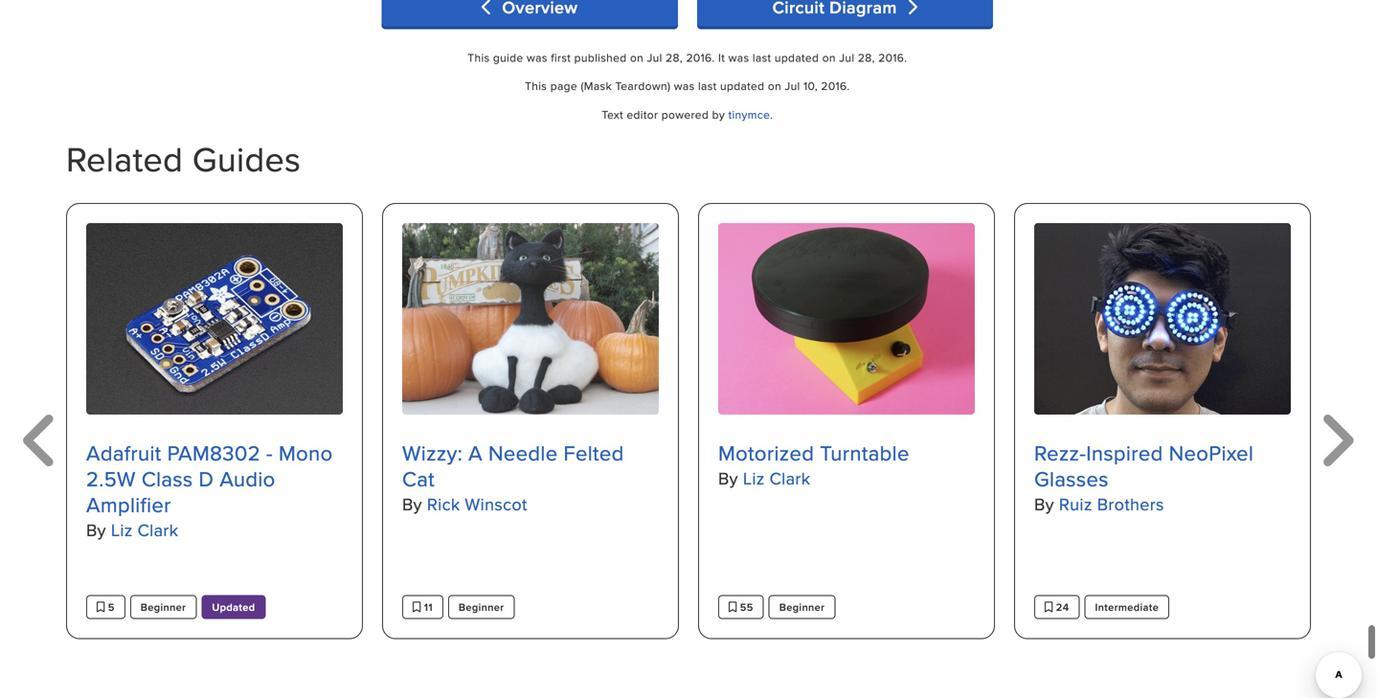 Task type: locate. For each thing, give the bounding box(es) containing it.
0 horizontal spatial updated
[[720, 78, 765, 94]]

0 horizontal spatial liz clark link
[[111, 518, 178, 542]]

2016.
[[686, 49, 715, 66], [878, 49, 907, 66], [821, 78, 850, 94]]

1 28, from the left
[[666, 49, 683, 66]]

by
[[712, 106, 725, 122]]

0 vertical spatial liz
[[743, 466, 765, 490]]

1 vertical spatial this
[[525, 78, 547, 94]]

this left guide
[[468, 49, 490, 66]]

2 horizontal spatial on
[[822, 49, 836, 66]]

clark inside motorized turntable by liz clark
[[770, 466, 810, 490]]

liz clark link left the turntable
[[743, 466, 810, 490]]

2.5w
[[86, 464, 136, 494]]

this
[[468, 49, 490, 66], [525, 78, 547, 94]]

clark down class
[[138, 518, 178, 542]]

beginner right 5
[[141, 600, 186, 615]]

1 horizontal spatial 2016.
[[821, 78, 850, 94]]

next page image
[[902, 0, 918, 16]]

0 horizontal spatial this
[[468, 49, 490, 66]]

updated up tinymce
[[720, 78, 765, 94]]

0 horizontal spatial beginner
[[141, 600, 186, 615]]

on
[[630, 49, 644, 66], [822, 49, 836, 66], [768, 78, 781, 94]]

audio
[[220, 464, 275, 494]]

1 horizontal spatial updated
[[775, 49, 819, 66]]

was
[[527, 49, 548, 66], [728, 49, 749, 66], [674, 78, 695, 94]]

was right it
[[728, 49, 749, 66]]

motorized turntable by liz clark
[[718, 438, 909, 490]]

2016. right '10,'
[[821, 78, 850, 94]]

2016. left it
[[686, 49, 715, 66]]

0 horizontal spatial liz
[[111, 518, 133, 542]]

.
[[770, 106, 773, 122]]

by
[[718, 466, 738, 490], [402, 492, 422, 516], [1034, 492, 1054, 516], [86, 518, 106, 542]]

1 horizontal spatial liz clark link
[[743, 466, 810, 490]]

teardown)
[[615, 78, 671, 94]]

beginner for rick
[[459, 600, 504, 615]]

last up by
[[698, 78, 717, 94]]

clark left the turntable
[[770, 466, 810, 490]]

tinymce link
[[728, 106, 770, 122]]

guide
[[493, 49, 523, 66]]

beginner right 55
[[779, 600, 825, 615]]

3 beginner from the left
[[779, 600, 825, 615]]

2016. down next page image
[[878, 49, 907, 66]]

glasses
[[1034, 464, 1109, 494]]

rick winscot link
[[427, 492, 527, 516]]

beginner
[[141, 600, 186, 615], [459, 600, 504, 615], [779, 600, 825, 615]]

liz
[[743, 466, 765, 490], [111, 518, 133, 542]]

wizzy: a needle felted cat image
[[402, 223, 659, 415]]

this page (mask teardown) was last updated on jul 10, 2016.
[[525, 78, 850, 94]]

motorized
[[718, 438, 814, 468]]

28,
[[666, 49, 683, 66], [858, 49, 875, 66]]

2 horizontal spatial beginner
[[779, 600, 825, 615]]

tinymce
[[728, 106, 770, 122]]

clark
[[770, 466, 810, 490], [138, 518, 178, 542]]

ruiz brothers link
[[1059, 492, 1164, 516]]

1 horizontal spatial this
[[525, 78, 547, 94]]

1 horizontal spatial beginner
[[459, 600, 504, 615]]

2 beginner from the left
[[459, 600, 504, 615]]

motorized turntable link
[[718, 438, 975, 468]]

0 horizontal spatial clark
[[138, 518, 178, 542]]

it
[[718, 49, 725, 66]]

neopixel
[[1169, 438, 1254, 468]]

liz clark link down class
[[111, 518, 178, 542]]

needle
[[488, 438, 558, 468]]

-
[[266, 438, 273, 468]]

1 beginner from the left
[[141, 600, 186, 615]]

0 vertical spatial liz clark link
[[743, 466, 810, 490]]

published
[[574, 49, 627, 66]]

0 horizontal spatial 28,
[[666, 49, 683, 66]]

liz clark link for clark
[[743, 466, 810, 490]]

last
[[753, 49, 771, 66], [698, 78, 717, 94]]

2 28, from the left
[[858, 49, 875, 66]]

0 horizontal spatial last
[[698, 78, 717, 94]]

1 vertical spatial last
[[698, 78, 717, 94]]

0 vertical spatial this
[[468, 49, 490, 66]]

beginner right 11 on the left bottom of page
[[459, 600, 504, 615]]

was left first
[[527, 49, 548, 66]]

this for this page (mask teardown) was last updated on jul 10, 2016.
[[525, 78, 547, 94]]

updated
[[775, 49, 819, 66], [720, 78, 765, 94]]

1 horizontal spatial clark
[[770, 466, 810, 490]]

55
[[737, 600, 753, 615]]

updated
[[212, 600, 255, 615]]

1 vertical spatial liz
[[111, 518, 133, 542]]

1 horizontal spatial liz
[[743, 466, 765, 490]]

1 horizontal spatial on
[[768, 78, 781, 94]]

1 vertical spatial clark
[[138, 518, 178, 542]]

felted
[[564, 438, 624, 468]]

last right it
[[753, 49, 771, 66]]

0 horizontal spatial 2016.
[[686, 49, 715, 66]]

jul
[[647, 49, 662, 66], [839, 49, 855, 66], [785, 78, 800, 94]]

2 horizontal spatial 2016.
[[878, 49, 907, 66]]

ruiz
[[1059, 492, 1092, 516]]

liz inside motorized turntable by liz clark
[[743, 466, 765, 490]]

1 horizontal spatial 28,
[[858, 49, 875, 66]]

updated up '10,'
[[775, 49, 819, 66]]

rezz-inspired neopixel glasses by ruiz brothers
[[1034, 438, 1254, 516]]

liz clark link
[[743, 466, 810, 490], [111, 518, 178, 542]]

first
[[551, 49, 571, 66]]

1 vertical spatial liz clark link
[[111, 518, 178, 542]]

1 horizontal spatial last
[[753, 49, 771, 66]]

0 vertical spatial clark
[[770, 466, 810, 490]]

this left page
[[525, 78, 547, 94]]

was up powered
[[674, 78, 695, 94]]



Task type: vqa. For each thing, say whether or not it's contained in the screenshot.
middle 2016.
yes



Task type: describe. For each thing, give the bounding box(es) containing it.
0 horizontal spatial on
[[630, 49, 644, 66]]

related
[[66, 134, 183, 183]]

related guides
[[66, 134, 301, 183]]

top angle view of the pam8302 image
[[86, 223, 343, 415]]

by inside motorized turntable by liz clark
[[718, 466, 738, 490]]

1 vertical spatial updated
[[720, 78, 765, 94]]

d
[[199, 464, 214, 494]]

11
[[421, 600, 433, 615]]

guides
[[192, 134, 301, 183]]

inspired
[[1086, 438, 1163, 468]]

previous page image
[[482, 0, 497, 16]]

liz clark link for 2.5w
[[111, 518, 178, 542]]

wizzy: a needle felted cat link
[[402, 438, 659, 494]]

0 horizontal spatial jul
[[647, 49, 662, 66]]

by inside wizzy: a needle felted cat by rick winscot
[[402, 492, 422, 516]]

by inside rezz-inspired neopixel glasses by ruiz brothers
[[1034, 492, 1054, 516]]

5
[[105, 600, 115, 615]]

brothers
[[1097, 492, 1164, 516]]

page
[[550, 78, 577, 94]]

pam8302
[[167, 438, 260, 468]]

mono
[[279, 438, 333, 468]]

adafruit pam8302 - mono 2.5w class d audio amplifier by liz clark
[[86, 438, 333, 542]]

rezz-inspired neopixel glasses link
[[1034, 438, 1291, 494]]

cat
[[402, 464, 435, 494]]

winscot
[[465, 492, 527, 516]]

turntable
[[820, 438, 909, 468]]

1 horizontal spatial was
[[674, 78, 695, 94]]

powered
[[661, 106, 709, 122]]

0 vertical spatial last
[[753, 49, 771, 66]]

wizzy: a needle felted cat by rick winscot
[[402, 438, 624, 516]]

wizzy:
[[402, 438, 463, 468]]

editor
[[627, 106, 658, 122]]

page content region
[[382, 0, 993, 134]]

this for this guide was first published on jul 28, 2016. it was last updated on jul 28, 2016.
[[468, 49, 490, 66]]

(mask
[[581, 78, 612, 94]]

beginner for d
[[141, 600, 186, 615]]

0 horizontal spatial was
[[527, 49, 548, 66]]

class
[[142, 464, 193, 494]]

rick
[[427, 492, 460, 516]]

a
[[468, 438, 483, 468]]

motorized turntable image
[[718, 223, 975, 415]]

this guide was first published on jul 28, 2016. it was last updated on jul 28, 2016.
[[468, 49, 907, 66]]

intermediate
[[1095, 600, 1159, 615]]

adafruit
[[86, 438, 161, 468]]

24
[[1053, 600, 1069, 615]]

1 horizontal spatial jul
[[785, 78, 800, 94]]

2 horizontal spatial was
[[728, 49, 749, 66]]

0 vertical spatial updated
[[775, 49, 819, 66]]

by inside adafruit pam8302 - mono 2.5w class d audio amplifier by liz clark
[[86, 518, 106, 542]]

amplifier
[[86, 490, 171, 520]]

liz inside adafruit pam8302 - mono 2.5w class d audio amplifier by liz clark
[[111, 518, 133, 542]]

text editor powered by tinymce .
[[602, 106, 773, 122]]

rezz-
[[1034, 438, 1086, 468]]

adafruit pam8302 - mono 2.5w class d audio amplifier link
[[86, 438, 343, 520]]

text
[[602, 106, 623, 122]]

10,
[[804, 78, 818, 94]]

clark inside adafruit pam8302 - mono 2.5w class d audio amplifier by liz clark
[[138, 518, 178, 542]]

2 horizontal spatial jul
[[839, 49, 855, 66]]



